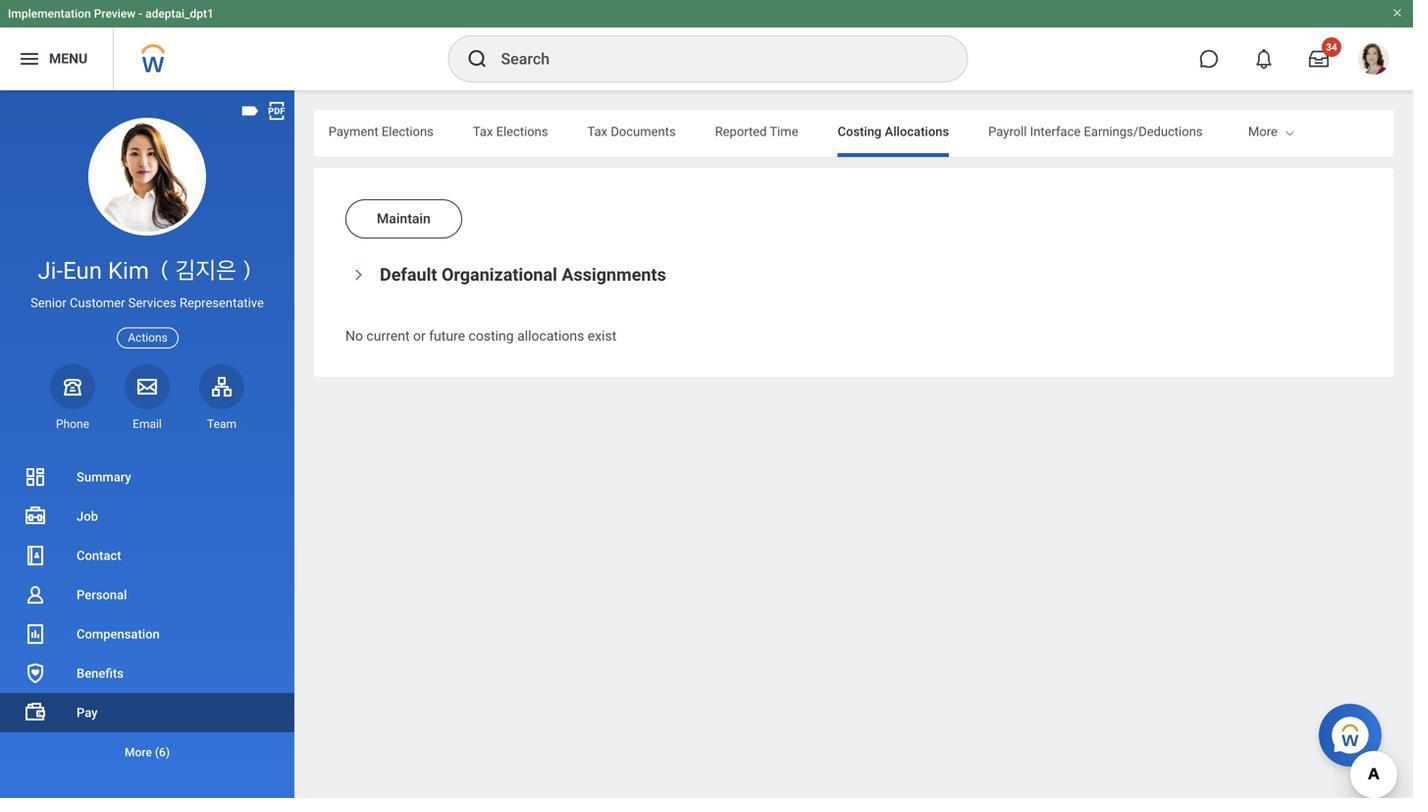 Task type: describe. For each thing, give the bounding box(es) containing it.
ji-
[[38, 257, 63, 285]]

more (6) button
[[0, 741, 294, 764]]

pay image
[[24, 701, 47, 724]]

phone image
[[59, 375, 86, 398]]

tax for tax documents
[[588, 124, 608, 139]]

costing
[[838, 124, 882, 139]]

payroll
[[989, 124, 1027, 139]]

34
[[1326, 41, 1338, 53]]

payroll interface earnings/deductions
[[989, 124, 1203, 139]]

costing allocations
[[838, 124, 949, 139]]

email
[[133, 417, 162, 431]]

tax documents
[[588, 124, 676, 139]]

contact
[[77, 548, 121, 563]]

actions button
[[117, 327, 178, 348]]

view team image
[[210, 375, 234, 398]]

tag image
[[240, 100, 261, 122]]

compensation
[[77, 627, 160, 641]]

more (6)
[[125, 746, 170, 759]]

interface
[[1030, 124, 1081, 139]]

future
[[429, 328, 465, 344]]

email button
[[125, 364, 170, 432]]

view printable version (pdf) image
[[266, 100, 288, 122]]

tax elections
[[473, 124, 548, 139]]

job image
[[24, 505, 47, 528]]

default organizational assignments button
[[380, 265, 666, 285]]

more for more (6)
[[125, 746, 152, 759]]

elections for payment elections
[[382, 124, 434, 139]]

default organizational assignments
[[380, 265, 666, 285]]

team
[[207, 417, 237, 431]]

-
[[139, 7, 142, 21]]

eun
[[63, 257, 102, 285]]

contact link
[[0, 536, 294, 575]]

summary image
[[24, 465, 47, 489]]

close environment banner image
[[1392, 7, 1404, 19]]

implementation preview -   adeptai_dpt1
[[8, 7, 214, 21]]

Search Workday  search field
[[501, 37, 927, 80]]

notifications large image
[[1255, 49, 1274, 69]]

summary
[[77, 470, 131, 484]]

no
[[346, 328, 363, 344]]

more for more
[[1249, 124, 1278, 139]]

phone button
[[50, 364, 95, 432]]

maintain
[[377, 211, 431, 227]]

customer
[[70, 296, 125, 310]]

list containing summary
[[0, 457, 294, 772]]

payment
[[329, 124, 379, 139]]

inbox large image
[[1309, 49, 1329, 69]]

default
[[380, 265, 437, 285]]

organizational
[[442, 265, 557, 285]]

summary link
[[0, 457, 294, 497]]

personal
[[77, 588, 127, 602]]

mail image
[[135, 375, 159, 398]]

current
[[367, 328, 410, 344]]

profile logan mcneil image
[[1359, 43, 1390, 79]]



Task type: locate. For each thing, give the bounding box(es) containing it.
preview
[[94, 7, 136, 21]]

documents
[[611, 124, 676, 139]]

34 button
[[1298, 37, 1342, 80]]

menu
[[49, 51, 88, 67]]

1 elections from the left
[[382, 124, 434, 139]]

senior customer services representative
[[31, 296, 264, 310]]

more down notifications large icon
[[1249, 124, 1278, 139]]

payment elections
[[329, 124, 434, 139]]

maintain button
[[346, 199, 462, 239]]

team ji-eun kim （김지은） element
[[199, 416, 244, 432]]

(6)
[[155, 746, 170, 759]]

allocations
[[517, 328, 584, 344]]

1 horizontal spatial tax
[[588, 124, 608, 139]]

adeptai_dpt1
[[145, 7, 214, 21]]

elections for tax elections
[[496, 124, 548, 139]]

tax for tax elections
[[473, 124, 493, 139]]

compensation image
[[24, 622, 47, 646]]

1 horizontal spatial elections
[[496, 124, 548, 139]]

more left (6)
[[125, 746, 152, 759]]

1 vertical spatial more
[[125, 746, 152, 759]]

more
[[1249, 124, 1278, 139], [125, 746, 152, 759]]

menu button
[[0, 27, 113, 90]]

phone
[[56, 417, 89, 431]]

time
[[770, 124, 799, 139]]

chevron down image
[[352, 263, 366, 287]]

tax
[[473, 124, 493, 139], [588, 124, 608, 139]]

elections
[[382, 124, 434, 139], [496, 124, 548, 139]]

personal link
[[0, 575, 294, 614]]

more (6) button
[[0, 732, 294, 772]]

exist
[[588, 328, 617, 344]]

ji-eun kim （김지은）
[[38, 257, 257, 285]]

job
[[77, 509, 98, 524]]

tax left documents
[[588, 124, 608, 139]]

team link
[[199, 364, 244, 432]]

actions
[[128, 331, 168, 345]]

senior
[[31, 296, 67, 310]]

tab list containing payment elections
[[0, 110, 1203, 157]]

1 tax from the left
[[473, 124, 493, 139]]

（김지은）
[[155, 257, 257, 285]]

justify image
[[18, 47, 41, 71]]

phone ji-eun kim （김지은） element
[[50, 416, 95, 432]]

costing
[[469, 328, 514, 344]]

menu banner
[[0, 0, 1414, 90]]

job link
[[0, 497, 294, 536]]

contact image
[[24, 544, 47, 567]]

0 horizontal spatial tax
[[473, 124, 493, 139]]

representative
[[180, 296, 264, 310]]

or
[[413, 328, 426, 344]]

0 horizontal spatial more
[[125, 746, 152, 759]]

benefits
[[77, 666, 124, 681]]

pay link
[[0, 693, 294, 732]]

1 horizontal spatial more
[[1249, 124, 1278, 139]]

more inside dropdown button
[[125, 746, 152, 759]]

no current or future costing allocations exist
[[346, 328, 617, 344]]

implementation
[[8, 7, 91, 21]]

email ji-eun kim （김지은） element
[[125, 416, 170, 432]]

earnings/deductions
[[1084, 124, 1203, 139]]

reported
[[715, 124, 767, 139]]

compensation link
[[0, 614, 294, 654]]

tax down search image
[[473, 124, 493, 139]]

services
[[128, 296, 176, 310]]

reported time
[[715, 124, 799, 139]]

2 tax from the left
[[588, 124, 608, 139]]

tab list
[[0, 110, 1203, 157]]

assignments
[[562, 265, 666, 285]]

benefits image
[[24, 662, 47, 685]]

2 elections from the left
[[496, 124, 548, 139]]

kim
[[108, 257, 149, 285]]

0 vertical spatial more
[[1249, 124, 1278, 139]]

benefits link
[[0, 654, 294, 693]]

navigation pane region
[[0, 90, 294, 798]]

search image
[[466, 47, 489, 71]]

list
[[0, 457, 294, 772]]

personal image
[[24, 583, 47, 607]]

allocations
[[885, 124, 949, 139]]

0 horizontal spatial elections
[[382, 124, 434, 139]]

pay
[[77, 705, 98, 720]]



Task type: vqa. For each thing, say whether or not it's contained in the screenshot.
Phone
yes



